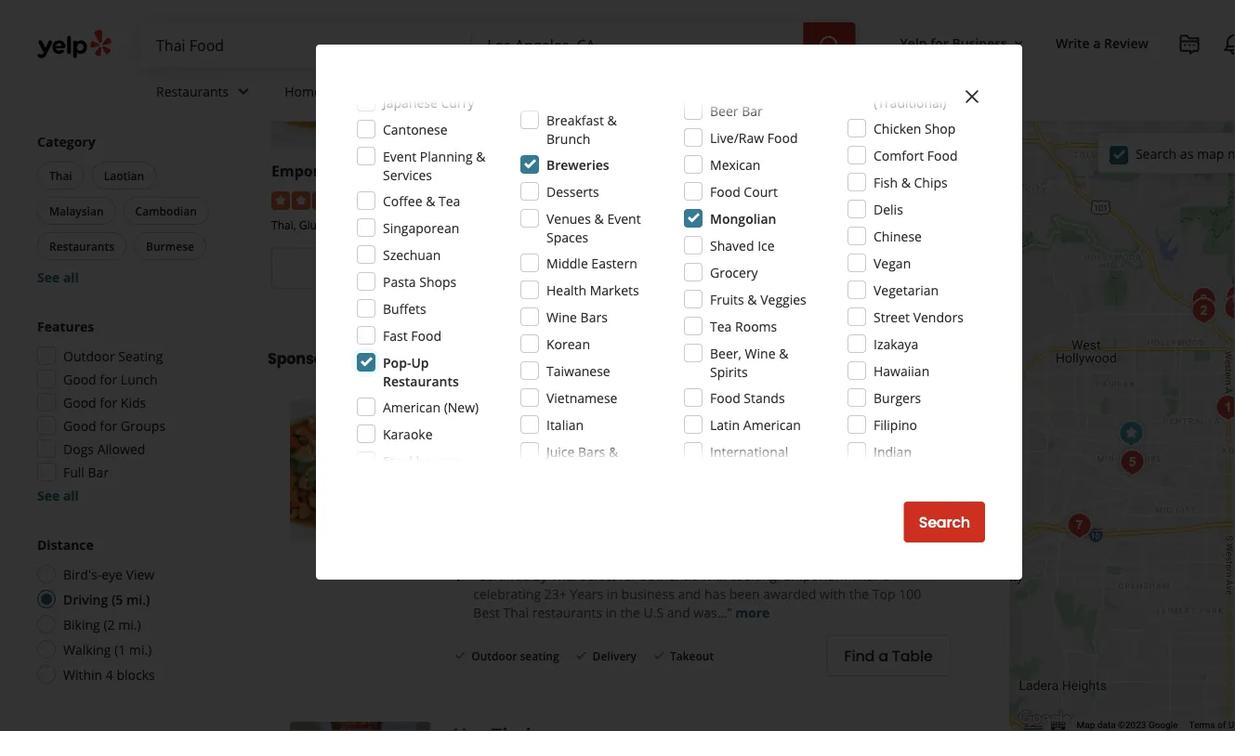 Task type: describe. For each thing, give the bounding box(es) containing it.
beer, wine & spirits
[[710, 344, 789, 381]]

groups
[[121, 417, 166, 435]]

order now link for thaibento
[[508, 248, 730, 289]]

all for features
[[63, 487, 79, 504]]

lunch
[[121, 370, 158, 388]]

seating
[[520, 648, 559, 664]]

delivery
[[593, 648, 637, 664]]

(1
[[114, 641, 126, 659]]

international grocery
[[710, 443, 788, 479]]

fast food
[[383, 327, 442, 344]]

business
[[622, 585, 675, 603]]

restaurants for restaurants button
[[49, 238, 114, 254]]

yelp
[[900, 34, 927, 52]]

eye
[[101, 566, 123, 583]]

event inside venues & event spaces
[[607, 210, 641, 227]]

outdoor seating
[[63, 347, 163, 365]]

& right 'fruits'
[[748, 290, 757, 308]]

bars for wine
[[581, 308, 608, 326]]

fruits
[[710, 290, 744, 308]]

free
[[597, 461, 621, 476]]

thai up 23+
[[551, 567, 577, 584]]

search for search
[[919, 512, 970, 533]]

home services
[[285, 82, 374, 100]]

thai down '4.7 star rating' image
[[508, 218, 530, 233]]

16 checkmark v2 image for outdoor seating
[[453, 648, 468, 663]]

full
[[63, 463, 85, 481]]

4.1
[[853, 190, 871, 208]]

see all button for features
[[37, 487, 79, 504]]

thai up 4.0 link
[[554, 400, 594, 426]]

find a table
[[844, 646, 933, 667]]

home services link
[[270, 67, 415, 121]]

spicy sugar thai - midcity image
[[1114, 444, 1151, 482]]

salad, soup, thai
[[745, 218, 833, 233]]

keyboard shortcuts image
[[1051, 722, 1066, 731]]

driving (5 mi.)
[[63, 591, 150, 608]]

thai touch restaurant link
[[745, 161, 913, 181]]

4
[[106, 666, 113, 684]]

4.0 link
[[561, 429, 579, 449]]

(3.7k reviews)
[[583, 431, 665, 449]]

thai right noodles button
[[517, 461, 541, 476]]

american for american (traditional)
[[874, 75, 931, 92]]

burmese button
[[134, 232, 206, 260]]

food for live/raw food
[[768, 129, 798, 146]]

see for features
[[37, 487, 60, 504]]

palms thai restaurant image
[[1185, 282, 1223, 319]]

16 chevron down v2 image
[[1011, 36, 1026, 51]]

see all button for category
[[37, 268, 79, 286]]

4.0 for 4.0 (3.7k reviews)
[[379, 190, 398, 208]]

american for american (new)
[[383, 398, 441, 416]]

search dialog
[[0, 0, 1235, 732]]

farmhouse kitchen thai cuisine image
[[1061, 508, 1098, 545]]

outdoor for outdoor seating
[[63, 347, 115, 365]]

(36
[[638, 190, 657, 208]]

food court
[[710, 183, 778, 200]]

dinner
[[121, 59, 162, 77]]

cambodian button
[[123, 197, 209, 225]]

0 vertical spatial emporium thai link
[[271, 161, 384, 181]]

1 vertical spatial tea
[[710, 317, 732, 335]]

order for emporium thai
[[344, 258, 385, 279]]

order now for thaibento
[[581, 258, 658, 279]]

food for fast food
[[411, 327, 442, 344]]

0 horizontal spatial thai button
[[37, 162, 84, 190]]

for for groups
[[100, 417, 117, 435]]

beer,
[[710, 344, 742, 362]]

health markets
[[547, 281, 639, 299]]

gluten-free
[[556, 461, 621, 476]]

thai up coffee
[[353, 161, 384, 181]]

reviews) up free
[[615, 431, 665, 449]]

singaporean
[[383, 219, 459, 237]]

until for view website
[[835, 289, 862, 307]]

mi.) for walking (1 mi.)
[[129, 641, 152, 659]]

map region
[[776, 117, 1235, 732]]

open for order now
[[556, 289, 591, 307]]

buffets
[[383, 300, 426, 317]]

reviews) right (600
[[904, 190, 954, 208]]

100
[[899, 585, 921, 603]]

24 chevron down v2 image for restaurants
[[233, 80, 255, 103]]

years
[[570, 585, 603, 603]]

middle
[[547, 254, 588, 272]]

for inside "certified by thai select for authentic thai cooking. emporium thai is celebrating 23+ years in business and has been awarded with the top 100 best thai restaurants in the u.s and was…"
[[619, 567, 637, 584]]

kids
[[121, 394, 146, 411]]

mi.) for biking (2 mi.)
[[118, 616, 141, 633]]

more
[[735, 604, 770, 622]]

restaurants for restaurants link
[[156, 82, 229, 100]]

all for category
[[63, 268, 79, 286]]

noodles inside button
[[457, 461, 502, 476]]

slideshow element
[[290, 400, 431, 541]]

projects image
[[1179, 33, 1201, 56]]

& inside event planning & services
[[476, 147, 486, 165]]

for for kids
[[100, 394, 117, 411]]

4.7 star rating image
[[508, 191, 609, 210]]

pasta
[[383, 273, 416, 290]]

reviews) right (36
[[660, 190, 710, 208]]

1 vertical spatial and
[[667, 604, 690, 622]]

street vendors
[[874, 308, 964, 326]]

within
[[63, 666, 102, 684]]

write
[[1056, 34, 1090, 52]]

pop-
[[383, 354, 411, 371]]

grocery inside international grocery
[[710, 462, 758, 479]]

event inside event planning & services
[[383, 147, 417, 165]]

walking (1 mi.)
[[63, 641, 152, 659]]

1 horizontal spatial emporium thai link
[[453, 400, 594, 426]]

1 horizontal spatial takeout
[[670, 648, 714, 664]]

thai left is
[[851, 567, 877, 584]]

ruen pair image
[[1220, 279, 1235, 316]]

allowed
[[97, 440, 145, 458]]

wine inside "beer, wine & spirits"
[[745, 344, 776, 362]]

breweries
[[547, 156, 609, 173]]

noodles link
[[453, 459, 506, 478]]

0 vertical spatial view
[[807, 258, 842, 279]]

burgers
[[874, 389, 921, 407]]

services inside event planning & services
[[383, 166, 432, 184]]

vendors
[[913, 308, 964, 326]]

hae ha heng thai bistro image
[[1210, 389, 1235, 427]]

shops
[[419, 273, 457, 290]]

japanese
[[383, 93, 438, 111]]

gluten-free link
[[552, 459, 625, 478]]

notifications image
[[1223, 33, 1235, 56]]

0 horizontal spatial 4 star rating image
[[271, 191, 372, 210]]

search button
[[904, 502, 985, 543]]

laotian button
[[92, 162, 156, 190]]

reservations
[[63, 13, 141, 30]]

smoothies
[[547, 462, 611, 479]]

tea rooms
[[710, 317, 777, 335]]

map
[[1077, 720, 1095, 731]]

2 pm from the left
[[895, 289, 915, 307]]

& right coffee
[[426, 192, 435, 210]]

best
[[473, 604, 500, 622]]

option group containing distance
[[32, 535, 231, 690]]

mexican
[[710, 156, 761, 173]]

food down the spirits on the right
[[710, 389, 741, 407]]

0 horizontal spatial noodles
[[366, 218, 409, 233]]

4.0 for 4.0
[[561, 431, 579, 449]]

bird's-
[[63, 566, 101, 583]]

as
[[1180, 145, 1194, 162]]

taiwanese
[[547, 362, 610, 380]]

order for thaibento
[[581, 258, 622, 279]]

1 horizontal spatial the
[[849, 585, 869, 603]]

karaoke
[[383, 425, 433, 443]]

beer bar
[[710, 102, 763, 119]]

google
[[1149, 720, 1178, 731]]

burmese
[[146, 238, 194, 254]]

more link
[[735, 604, 770, 622]]

live/raw
[[710, 129, 764, 146]]

vegetarian
[[874, 281, 939, 299]]

markets
[[590, 281, 639, 299]]

auto services link
[[415, 67, 552, 121]]

good for groups
[[63, 417, 166, 435]]

emporium for emporium thai link to the top
[[271, 161, 349, 181]]

reviews) down event planning & services
[[433, 190, 483, 208]]

bars for juice
[[578, 443, 605, 461]]

malaysian button
[[37, 197, 116, 225]]

open until 12:30 am
[[556, 289, 682, 307]]

restaurants link
[[141, 67, 270, 121]]

data
[[1098, 720, 1116, 731]]

comfort food
[[874, 146, 958, 164]]

order now link for emporium thai
[[271, 248, 493, 289]]

find
[[844, 646, 875, 667]]

been
[[729, 585, 760, 603]]

chinese
[[874, 227, 922, 245]]

1 until from the left
[[358, 289, 385, 307]]

spaces
[[547, 228, 589, 246]]



Task type: locate. For each thing, give the bounding box(es) containing it.
1 grocery from the top
[[710, 264, 758, 281]]

1 vertical spatial 4 star rating image
[[453, 431, 553, 450]]

1 horizontal spatial pm
[[895, 289, 915, 307]]

23+
[[544, 585, 567, 603]]

the left top
[[849, 585, 869, 603]]

0 horizontal spatial gluten-
[[299, 218, 338, 233]]

hoy-ka thai restaurant image
[[1185, 293, 1223, 330]]

0 horizontal spatial until
[[358, 289, 385, 307]]

1 all from the top
[[63, 268, 79, 286]]

bird's-eye view
[[63, 566, 155, 583]]

bar inside search dialog
[[742, 102, 763, 119]]

3 16 checkmark v2 image from the left
[[652, 648, 666, 663]]

1 horizontal spatial restaurants
[[156, 82, 229, 100]]

group containing features
[[32, 317, 231, 505]]

cambodian
[[135, 203, 197, 218]]

0 horizontal spatial 16 checkmark v2 image
[[453, 648, 468, 663]]

mi.) right (5
[[126, 591, 150, 608]]

thai
[[353, 161, 384, 181], [745, 161, 777, 181], [49, 168, 72, 183], [508, 218, 530, 233], [811, 218, 833, 233], [554, 400, 594, 426], [517, 461, 541, 476], [551, 567, 577, 584], [701, 567, 727, 584], [851, 567, 877, 584], [503, 604, 529, 622]]

until left 11:00
[[358, 289, 385, 307]]

full bar
[[63, 463, 109, 481]]

0 vertical spatial see all
[[37, 268, 79, 286]]

shaved ice
[[710, 237, 775, 254]]

view inside option group
[[126, 566, 155, 583]]

breakfast & brunch
[[547, 111, 617, 147]]

1 horizontal spatial gluten-
[[556, 461, 597, 476]]

order now link
[[271, 248, 493, 289], [508, 248, 730, 289]]

1 now from the left
[[389, 258, 421, 279]]

0 horizontal spatial emporium
[[271, 161, 349, 181]]

sanamluang cafe hollywood image
[[1227, 281, 1235, 318]]

1 vertical spatial gluten-
[[556, 461, 597, 476]]

restaurant
[[830, 161, 913, 181]]

1 horizontal spatial (3.7k
[[583, 431, 612, 449]]

for up the good for kids
[[100, 370, 117, 388]]

takeout down was…"
[[670, 648, 714, 664]]

user actions element
[[885, 23, 1235, 138]]

1 16 checkmark v2 image from the left
[[453, 648, 468, 663]]

mi.) for driving (5 mi.)
[[126, 591, 150, 608]]

0 vertical spatial 4.0
[[379, 190, 398, 208]]

0 vertical spatial wine
[[547, 308, 577, 326]]

bars
[[581, 308, 608, 326], [578, 443, 605, 461]]

0 horizontal spatial pm
[[425, 289, 445, 307]]

shaved
[[710, 237, 754, 254]]

szechuan
[[383, 246, 441, 264]]

1 vertical spatial grocery
[[710, 462, 758, 479]]

for
[[931, 34, 949, 52], [100, 59, 117, 77], [100, 370, 117, 388], [100, 394, 117, 411], [100, 417, 117, 435], [619, 567, 637, 584]]

eastern
[[592, 254, 637, 272]]

option group
[[32, 535, 231, 690]]

& right fish at the top of the page
[[901, 173, 911, 191]]

1 see all button from the top
[[37, 268, 79, 286]]

1 vertical spatial mi.)
[[118, 616, 141, 633]]

0 vertical spatial outdoor
[[63, 347, 115, 365]]

now for emporium thai
[[389, 258, 421, 279]]

yelp for business
[[900, 34, 1008, 52]]

tea up beer,
[[710, 317, 732, 335]]

1 horizontal spatial now
[[626, 258, 658, 279]]

0 horizontal spatial order
[[344, 258, 385, 279]]

thai down category on the left of the page
[[49, 168, 72, 183]]

coffee
[[383, 192, 422, 210]]

& inside venues & event spaces
[[594, 210, 604, 227]]

blocks
[[117, 666, 155, 684]]

order down 'free,'
[[344, 258, 385, 279]]

0 vertical spatial emporium
[[271, 161, 349, 181]]

& up stands
[[779, 344, 789, 362]]

1 see from the top
[[37, 268, 60, 286]]

thai,
[[271, 218, 296, 233]]

1 vertical spatial emporium thai
[[453, 400, 594, 426]]

bars down health markets
[[581, 308, 608, 326]]

thai right soup,
[[811, 218, 833, 233]]

website
[[845, 258, 905, 279]]

latin
[[710, 416, 740, 434]]

cooking.
[[730, 567, 781, 584]]

brunch
[[547, 130, 590, 147]]

thai inside group
[[49, 168, 72, 183]]

1 horizontal spatial a
[[1093, 34, 1101, 52]]

0 horizontal spatial (3.7k
[[401, 190, 430, 208]]

1 vertical spatial bars
[[578, 443, 605, 461]]

2 grocery from the top
[[710, 462, 758, 479]]

all
[[63, 268, 79, 286], [63, 487, 79, 504]]

0 vertical spatial see
[[37, 268, 60, 286]]

emporium thai image
[[290, 400, 431, 541]]

0 vertical spatial restaurants
[[156, 82, 229, 100]]

tea down event planning & services
[[439, 192, 460, 210]]

previous image
[[297, 459, 320, 482]]

1 vertical spatial all
[[63, 487, 79, 504]]

and left has
[[678, 585, 701, 603]]

0 vertical spatial (3.7k
[[401, 190, 430, 208]]

2 vertical spatial emporium
[[784, 567, 848, 584]]

takeout up dinner
[[104, 36, 153, 53]]

restaurants inside business categories element
[[156, 82, 229, 100]]

& right breakfast
[[608, 111, 617, 129]]

1 vertical spatial emporium thai link
[[453, 400, 594, 426]]

1 horizontal spatial until
[[595, 289, 622, 307]]

all down 'full'
[[63, 487, 79, 504]]

google image
[[1015, 707, 1076, 732]]

event down (36
[[607, 210, 641, 227]]

emporium for the right emporium thai link
[[453, 400, 550, 426]]

4.0 up singaporean
[[379, 190, 398, 208]]

emporium up thai,
[[271, 161, 349, 181]]

hawaiian
[[874, 362, 930, 380]]

services up coffee
[[383, 166, 432, 184]]

0 vertical spatial gluten-
[[299, 218, 338, 233]]

1 vertical spatial see
[[37, 487, 60, 504]]

now up 12:30
[[626, 258, 658, 279]]

2 16 checkmark v2 image from the left
[[574, 648, 589, 663]]

0 vertical spatial a
[[1093, 34, 1101, 52]]

16 checkmark v2 image left outdoor seating
[[453, 648, 468, 663]]

1 horizontal spatial noodles
[[457, 461, 502, 476]]

24 chevron down v2 image for home services
[[378, 80, 400, 103]]

0 horizontal spatial event
[[383, 147, 417, 165]]

category
[[37, 132, 95, 150]]

outdoor down best
[[472, 648, 517, 664]]

mi.) right (1
[[129, 641, 152, 659]]

0 horizontal spatial a
[[879, 646, 889, 667]]

salad,
[[745, 218, 776, 233]]

now for thaibento
[[626, 258, 658, 279]]

a inside find a table link
[[879, 646, 889, 667]]

comfort
[[874, 146, 924, 164]]

& up free
[[609, 443, 618, 461]]

4 good from the top
[[63, 417, 96, 435]]

1 horizontal spatial emporium
[[453, 400, 550, 426]]

malaysian
[[49, 203, 104, 218]]

see down restaurants button
[[37, 268, 60, 286]]

0 vertical spatial and
[[678, 585, 701, 603]]

24 chevron down v2 image inside home services link
[[378, 80, 400, 103]]

1 horizontal spatial order
[[581, 258, 622, 279]]

3 good from the top
[[63, 394, 96, 411]]

see all button down restaurants button
[[37, 268, 79, 286]]

bar for beer bar
[[742, 102, 763, 119]]

thai, gluten-free, noodles
[[271, 218, 409, 233]]

1 horizontal spatial search
[[1136, 145, 1177, 162]]

chicken shop
[[874, 119, 956, 137]]

american
[[874, 75, 931, 92], [383, 398, 441, 416], [743, 416, 801, 434]]

& right 'planning'
[[476, 147, 486, 165]]

pm right 11:00
[[425, 289, 445, 307]]

good up the good for kids
[[63, 370, 96, 388]]

2 now from the left
[[626, 258, 658, 279]]

good down 'offers'
[[63, 59, 96, 77]]

2 until from the left
[[595, 289, 622, 307]]

delis
[[874, 200, 903, 218]]

view up open until 9:30 pm
[[807, 258, 842, 279]]

vegan
[[874, 254, 911, 272]]

close image
[[961, 86, 983, 108]]

0 horizontal spatial emporium thai link
[[271, 161, 384, 181]]

16 checkmark v2 image for takeout
[[652, 648, 666, 663]]

0 vertical spatial search
[[1136, 145, 1177, 162]]

select
[[580, 567, 616, 584]]

16 speech v2 image
[[453, 569, 468, 584]]

bar down dogs allowed
[[88, 463, 109, 481]]

0 horizontal spatial order now
[[344, 258, 421, 279]]

1 horizontal spatial 16 checkmark v2 image
[[574, 648, 589, 663]]

0 vertical spatial tea
[[439, 192, 460, 210]]

0 horizontal spatial the
[[620, 604, 640, 622]]

thai button
[[37, 162, 84, 190], [513, 459, 545, 478]]

3 until from the left
[[835, 289, 862, 307]]

restaurants down dinner
[[156, 82, 229, 100]]

good for good for dinner
[[63, 59, 96, 77]]

until left 9:30
[[835, 289, 862, 307]]

services for auto services
[[462, 82, 511, 100]]

restaurants inside button
[[49, 238, 114, 254]]

search for search as map m
[[1136, 145, 1177, 162]]

for for dinner
[[100, 59, 117, 77]]

outdoor
[[63, 347, 115, 365], [472, 648, 517, 664]]

24 chevron down v2 image up cantonese
[[378, 80, 400, 103]]

0 horizontal spatial now
[[389, 258, 421, 279]]

search inside button
[[919, 512, 970, 533]]

the left u.s
[[620, 604, 640, 622]]

bars inside juice bars & smoothies
[[578, 443, 605, 461]]

for up business
[[619, 567, 637, 584]]

see all down 'full'
[[37, 487, 79, 504]]

view website link
[[745, 248, 967, 289]]

thai down celebrating
[[503, 604, 529, 622]]

1 order from the left
[[344, 258, 385, 279]]

1 horizontal spatial 4.0
[[561, 431, 579, 449]]

american down stands
[[743, 416, 801, 434]]

0 horizontal spatial restaurants
[[49, 238, 114, 254]]

search left as
[[1136, 145, 1177, 162]]

0 horizontal spatial order now link
[[271, 248, 493, 289]]

reviews)
[[433, 190, 483, 208], [660, 190, 710, 208], [904, 190, 954, 208], [615, 431, 665, 449]]

wine down rooms
[[745, 344, 776, 362]]

american up (traditional)
[[874, 75, 931, 92]]

1 order now link from the left
[[271, 248, 493, 289]]

good down good for lunch
[[63, 394, 96, 411]]

0 horizontal spatial takeout
[[104, 36, 153, 53]]

16 checkmark v2 image left delivery
[[574, 648, 589, 663]]

search image
[[819, 34, 841, 57]]

2 order from the left
[[581, 258, 622, 279]]

by
[[533, 567, 548, 584]]

group
[[33, 132, 231, 286], [32, 317, 231, 505]]

1 horizontal spatial 24 chevron down v2 image
[[378, 80, 400, 103]]

(600
[[875, 190, 901, 208]]

see all for category
[[37, 268, 79, 286]]

map
[[1197, 145, 1225, 162]]

0 vertical spatial grocery
[[710, 264, 758, 281]]

(3.7k
[[401, 190, 430, 208], [583, 431, 612, 449]]

24 chevron down v2 image
[[233, 80, 255, 103], [378, 80, 400, 103]]

juice
[[547, 443, 575, 461]]

good for good for groups
[[63, 417, 96, 435]]

1 vertical spatial wine
[[745, 344, 776, 362]]

event planning & services
[[383, 147, 486, 184]]

health
[[547, 281, 587, 299]]

2 vertical spatial mi.)
[[129, 641, 152, 659]]

2 see from the top
[[37, 487, 60, 504]]

1 vertical spatial view
[[126, 566, 155, 583]]

see all down restaurants button
[[37, 268, 79, 286]]

4 star rating image up noodles button
[[453, 431, 553, 450]]

1 horizontal spatial tea
[[710, 317, 732, 335]]

24 chevron down v2 image inside restaurants link
[[233, 80, 255, 103]]

2 horizontal spatial until
[[835, 289, 862, 307]]

desserts
[[547, 183, 599, 200]]

0 horizontal spatial emporium thai
[[271, 161, 384, 181]]

1 vertical spatial (3.7k
[[583, 431, 612, 449]]

1 vertical spatial the
[[620, 604, 640, 622]]

2 vertical spatial restaurants
[[383, 372, 459, 390]]

2 open from the left
[[797, 289, 832, 307]]

food stands
[[710, 389, 785, 407]]

food for comfort food
[[928, 146, 958, 164]]

food down "mexican"
[[710, 183, 741, 200]]

a right find
[[879, 646, 889, 667]]

2 see all from the top
[[37, 487, 79, 504]]

1 vertical spatial emporium
[[453, 400, 550, 426]]

1 horizontal spatial 4 star rating image
[[453, 431, 553, 450]]

order now for emporium thai
[[344, 258, 421, 279]]

distance
[[37, 536, 94, 554]]

order now link up 'until 11:00 pm'
[[271, 248, 493, 289]]

0 vertical spatial all
[[63, 268, 79, 286]]

1 horizontal spatial event
[[607, 210, 641, 227]]

outdoor for outdoor seating
[[472, 648, 517, 664]]

1 order now from the left
[[344, 258, 421, 279]]

see all for features
[[37, 487, 79, 504]]

business
[[952, 34, 1008, 52]]

table
[[892, 646, 933, 667]]

2 order now link from the left
[[508, 248, 730, 289]]

1 vertical spatial group
[[32, 317, 231, 505]]

1 horizontal spatial outdoor
[[472, 648, 517, 664]]

with
[[820, 585, 846, 603]]

a inside write a review link
[[1093, 34, 1101, 52]]

noodles down (new)
[[457, 461, 502, 476]]

business categories element
[[141, 67, 1235, 121]]

emporium inside "certified by thai select for authentic thai cooking. emporium thai is celebrating 23+ years in business and has been awarded with the top 100 best thai restaurants in the u.s and was…"
[[784, 567, 848, 584]]

write a review
[[1056, 34, 1149, 52]]

1 pm from the left
[[425, 289, 445, 307]]

gluten- inside button
[[556, 461, 597, 476]]

good up dogs in the left bottom of the page
[[63, 417, 96, 435]]

walking
[[63, 641, 111, 659]]

american inside the american (traditional)
[[874, 75, 931, 92]]

4.0
[[379, 190, 398, 208], [561, 431, 579, 449]]

2 order now from the left
[[581, 258, 658, 279]]

4 star rating image
[[271, 191, 372, 210], [453, 431, 553, 450]]

2 good from the top
[[63, 370, 96, 388]]

coffee & tea
[[383, 192, 460, 210]]

2 horizontal spatial american
[[874, 75, 931, 92]]

1 horizontal spatial emporium thai
[[453, 400, 594, 426]]

bar inside group
[[88, 463, 109, 481]]

until left 12:30
[[595, 289, 622, 307]]

view right eye
[[126, 566, 155, 583]]

1 vertical spatial in
[[606, 604, 617, 622]]

m
[[1228, 145, 1235, 162]]

1 horizontal spatial wine
[[745, 344, 776, 362]]

auto
[[430, 82, 459, 100]]

driving
[[63, 591, 108, 608]]

emporium thai link up thai, gluten-free, noodles
[[271, 161, 384, 181]]

16 info v2 image
[[409, 351, 424, 366]]

shop
[[925, 119, 956, 137]]

1 see all from the top
[[37, 268, 79, 286]]

her thai image
[[1113, 416, 1150, 453]]

order now up 'until 11:00 pm'
[[344, 258, 421, 279]]

american (traditional)
[[874, 75, 947, 111]]

1 vertical spatial 4.0
[[561, 431, 579, 449]]

terms of us
[[1189, 720, 1235, 731]]

grocery down shaved
[[710, 264, 758, 281]]

0 horizontal spatial tea
[[439, 192, 460, 210]]

16 checkmark v2 image
[[453, 648, 468, 663], [574, 648, 589, 663], [652, 648, 666, 663]]

emporium up 'with'
[[784, 567, 848, 584]]

emporium thai up 4.0 link
[[453, 400, 594, 426]]

16 checkmark v2 image down u.s
[[652, 648, 666, 663]]

0 horizontal spatial view
[[126, 566, 155, 583]]

for for business
[[931, 34, 949, 52]]

restaurants down malaysian button
[[49, 238, 114, 254]]

thai up court
[[745, 161, 777, 181]]

planning
[[420, 147, 473, 165]]

None search field
[[141, 22, 859, 67]]

event down cantonese
[[383, 147, 417, 165]]

curry
[[441, 93, 474, 111]]

1 24 chevron down v2 image from the left
[[233, 80, 255, 103]]

and right u.s
[[667, 604, 690, 622]]

food up touch
[[768, 129, 798, 146]]

up
[[411, 354, 429, 371]]

4.1 star rating image
[[745, 191, 845, 210]]

1 horizontal spatial thai button
[[513, 459, 545, 478]]

all down restaurants button
[[63, 268, 79, 286]]

group containing category
[[33, 132, 231, 286]]

1 horizontal spatial view
[[807, 258, 842, 279]]

2 see all button from the top
[[37, 487, 79, 504]]

biking
[[63, 616, 100, 633]]

"certified by thai select for authentic thai cooking. emporium thai is celebrating 23+ years in business and has been awarded with the top 100 best thai restaurants in the u.s and was…"
[[473, 567, 921, 622]]

korean
[[547, 335, 590, 353]]

services for home services
[[325, 82, 374, 100]]

(3.7k right 4.0 link
[[583, 431, 612, 449]]

american up karaoke
[[383, 398, 441, 416]]

emporium thai link up 4.0 link
[[453, 400, 594, 426]]

soup,
[[779, 218, 808, 233]]

pop-up restaurants
[[383, 354, 459, 390]]

0 horizontal spatial services
[[325, 82, 374, 100]]

see for category
[[37, 268, 60, 286]]

next image
[[401, 459, 423, 482]]

thai up has
[[701, 567, 727, 584]]

gluten-free button
[[552, 459, 625, 478]]

good for good for kids
[[63, 394, 96, 411]]

1 horizontal spatial order now link
[[508, 248, 730, 289]]

search up 100
[[919, 512, 970, 533]]

thai button down category on the left of the page
[[37, 162, 84, 190]]

restaurants inside search dialog
[[383, 372, 459, 390]]

mi.) right (2
[[118, 616, 141, 633]]

open up the wine bars
[[556, 289, 591, 307]]

emporium thai link
[[271, 161, 384, 181], [453, 400, 594, 426]]

1 open from the left
[[556, 289, 591, 307]]

food up 16 info v2 image in the left of the page
[[411, 327, 442, 344]]

1 vertical spatial event
[[607, 210, 641, 227]]

2 all from the top
[[63, 487, 79, 504]]

bar for full bar
[[88, 463, 109, 481]]

& inside "beer, wine & spirits"
[[779, 344, 789, 362]]

thai button left juice
[[513, 459, 545, 478]]

1 horizontal spatial order now
[[581, 258, 658, 279]]

for for lunch
[[100, 370, 117, 388]]

& inside breakfast & brunch
[[608, 111, 617, 129]]

1 horizontal spatial american
[[743, 416, 801, 434]]

4 star rating image up thai, gluten-free, noodles
[[271, 191, 372, 210]]

0 horizontal spatial wine
[[547, 308, 577, 326]]

outdoor inside group
[[63, 347, 115, 365]]

2 horizontal spatial 16 checkmark v2 image
[[652, 648, 666, 663]]

top
[[873, 585, 896, 603]]

1 good from the top
[[63, 59, 96, 77]]

a for find
[[879, 646, 889, 667]]

grocery down international
[[710, 462, 758, 479]]

pa ord noodle image
[[1218, 290, 1235, 327]]

wine down 'health'
[[547, 308, 577, 326]]

outdoor up good for lunch
[[63, 347, 115, 365]]

0 vertical spatial in
[[607, 585, 618, 603]]

for inside button
[[931, 34, 949, 52]]

0 vertical spatial thai button
[[37, 162, 84, 190]]

0 horizontal spatial search
[[919, 512, 970, 533]]

until for order now
[[595, 289, 622, 307]]

bars up gluten-free
[[578, 443, 605, 461]]

open for view website
[[797, 289, 832, 307]]

breakfast
[[547, 111, 604, 129]]

noodles down coffee
[[366, 218, 409, 233]]

order now up markets
[[581, 258, 658, 279]]

0 horizontal spatial bar
[[88, 463, 109, 481]]

thaibento
[[508, 161, 584, 181]]

order now link up open until 12:30 am
[[508, 248, 730, 289]]

2 24 chevron down v2 image from the left
[[378, 80, 400, 103]]

0 vertical spatial takeout
[[104, 36, 153, 53]]

cantonese
[[383, 120, 448, 138]]

bar
[[742, 102, 763, 119], [88, 463, 109, 481]]

good for good for lunch
[[63, 370, 96, 388]]

& inside juice bars & smoothies
[[609, 443, 618, 461]]

0 horizontal spatial open
[[556, 289, 591, 307]]

for down offers takeout
[[100, 59, 117, 77]]

16 checkmark v2 image for delivery
[[574, 648, 589, 663]]

for right yelp
[[931, 34, 949, 52]]

order
[[344, 258, 385, 279], [581, 258, 622, 279]]

0 vertical spatial emporium thai
[[271, 161, 384, 181]]

1 vertical spatial restaurants
[[49, 238, 114, 254]]

0 vertical spatial bar
[[742, 102, 763, 119]]

a for write
[[1093, 34, 1101, 52]]



Task type: vqa. For each thing, say whether or not it's contained in the screenshot.
Auto Services
yes



